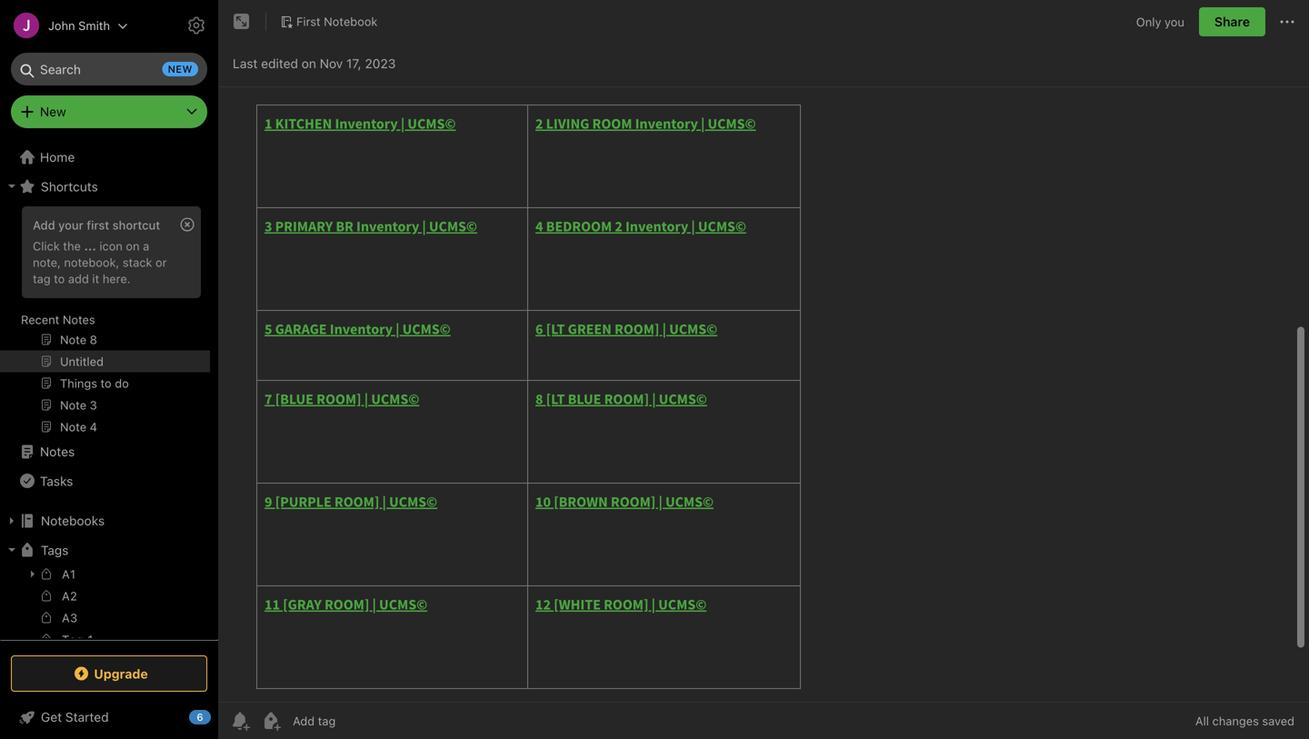 Task type: vqa. For each thing, say whether or not it's contained in the screenshot.
Add
yes



Task type: locate. For each thing, give the bounding box(es) containing it.
1 group from the top
[[0, 201, 210, 445]]

a3 link
[[0, 608, 210, 630]]

only
[[1137, 15, 1162, 28]]

new button
[[11, 95, 207, 128]]

add your first shortcut
[[33, 218, 160, 232]]

add tag image
[[260, 710, 282, 732]]

the
[[63, 239, 81, 253]]

nov
[[320, 56, 343, 71]]

on
[[302, 56, 316, 71], [126, 239, 140, 253]]

all changes saved
[[1196, 714, 1295, 728]]

all
[[1196, 714, 1210, 728]]

group for shortcuts
[[0, 201, 210, 445]]

you
[[1165, 15, 1185, 28]]

last
[[233, 56, 258, 71]]

click the ...
[[33, 239, 96, 253]]

tree
[[0, 143, 218, 739]]

notebook,
[[64, 255, 119, 269]]

group for tags
[[0, 563, 210, 725]]

tags button
[[0, 536, 210, 565]]

expand note image
[[231, 11, 253, 33]]

group
[[0, 201, 210, 445], [0, 563, 210, 725]]

new
[[40, 104, 66, 119]]

1 vertical spatial group
[[0, 563, 210, 725]]

shortcut
[[112, 218, 160, 232]]

on left nov
[[302, 56, 316, 71]]

group containing a1
[[0, 563, 210, 725]]

john smith
[[48, 19, 110, 32]]

settings image
[[186, 15, 207, 36]]

on left a
[[126, 239, 140, 253]]

get started
[[41, 710, 109, 725]]

1
[[88, 633, 93, 647]]

0 vertical spatial group
[[0, 201, 210, 445]]

...
[[84, 239, 96, 253]]

2 group from the top
[[0, 563, 210, 725]]

2023
[[365, 56, 396, 71]]

tree containing home
[[0, 143, 218, 739]]

Account field
[[0, 7, 128, 44]]

share button
[[1200, 7, 1266, 36]]

more actions image
[[1277, 11, 1299, 33]]

click
[[33, 239, 60, 253]]

0 vertical spatial on
[[302, 56, 316, 71]]

a3
[[62, 611, 78, 625]]

0 horizontal spatial on
[[126, 239, 140, 253]]

only you
[[1137, 15, 1185, 28]]

tag
[[62, 633, 84, 647]]

recent notes
[[21, 313, 95, 327]]

first notebook
[[296, 15, 378, 28]]

0 vertical spatial notes
[[63, 313, 95, 327]]

new
[[168, 63, 193, 75]]

1 horizontal spatial on
[[302, 56, 316, 71]]

notes up tasks
[[40, 444, 75, 459]]

note window element
[[218, 0, 1310, 739]]

notes
[[63, 313, 95, 327], [40, 444, 75, 459]]

notes inside 'group'
[[63, 313, 95, 327]]

notes right "recent"
[[63, 313, 95, 327]]

a
[[143, 239, 149, 253]]

add
[[68, 272, 89, 285]]

changes
[[1213, 714, 1260, 728]]

first
[[296, 15, 321, 28]]

1 vertical spatial on
[[126, 239, 140, 253]]

group containing add your first shortcut
[[0, 201, 210, 445]]



Task type: describe. For each thing, give the bounding box(es) containing it.
Note Editor text field
[[218, 87, 1310, 702]]

note,
[[33, 255, 61, 269]]

edited
[[261, 56, 298, 71]]

your
[[58, 218, 83, 232]]

tag 1 link
[[0, 630, 210, 652]]

notes link
[[0, 437, 210, 467]]

home
[[40, 150, 75, 165]]

tag
[[33, 272, 51, 285]]

first
[[87, 218, 109, 232]]

upgrade
[[94, 666, 148, 681]]

home link
[[0, 143, 218, 172]]

it
[[92, 272, 99, 285]]

tags
[[41, 543, 69, 558]]

john
[[48, 19, 75, 32]]

tasks button
[[0, 467, 210, 496]]

Help and Learning task checklist field
[[0, 703, 218, 732]]

a2
[[62, 589, 78, 603]]

started
[[65, 710, 109, 725]]

upgrade button
[[11, 656, 207, 692]]

add a reminder image
[[229, 710, 251, 732]]

shortcuts
[[41, 179, 98, 194]]

here.
[[103, 272, 131, 285]]

to
[[54, 272, 65, 285]]

get
[[41, 710, 62, 725]]

a2 link
[[0, 587, 210, 608]]

expand tags image
[[5, 543, 19, 558]]

tag 1
[[62, 633, 93, 647]]

a1
[[62, 568, 76, 581]]

on inside icon on a note, notebook, stack or tag to add it here.
[[126, 239, 140, 253]]

share
[[1215, 14, 1251, 29]]

or
[[156, 255, 167, 269]]

Add tag field
[[291, 714, 427, 729]]

More actions field
[[1277, 7, 1299, 36]]

notebook
[[324, 15, 378, 28]]

last edited on nov 17, 2023
[[233, 56, 396, 71]]

17,
[[346, 56, 362, 71]]

6
[[197, 712, 203, 724]]

expand notebooks image
[[5, 514, 19, 528]]

shortcuts button
[[0, 172, 210, 201]]

stack
[[123, 255, 152, 269]]

notebooks
[[41, 513, 105, 528]]

click to collapse image
[[211, 706, 225, 728]]

a1 link
[[0, 563, 210, 587]]

add
[[33, 218, 55, 232]]

tasks
[[40, 474, 73, 489]]

recent
[[21, 313, 59, 327]]

on inside note window element
[[302, 56, 316, 71]]

1 vertical spatial notes
[[40, 444, 75, 459]]

saved
[[1263, 714, 1295, 728]]

first notebook button
[[274, 9, 384, 35]]

notebooks link
[[0, 507, 210, 536]]

new search field
[[24, 53, 198, 85]]

icon
[[100, 239, 123, 253]]

icon on a note, notebook, stack or tag to add it here.
[[33, 239, 167, 285]]

Search text field
[[24, 53, 195, 85]]

smith
[[78, 19, 110, 32]]



